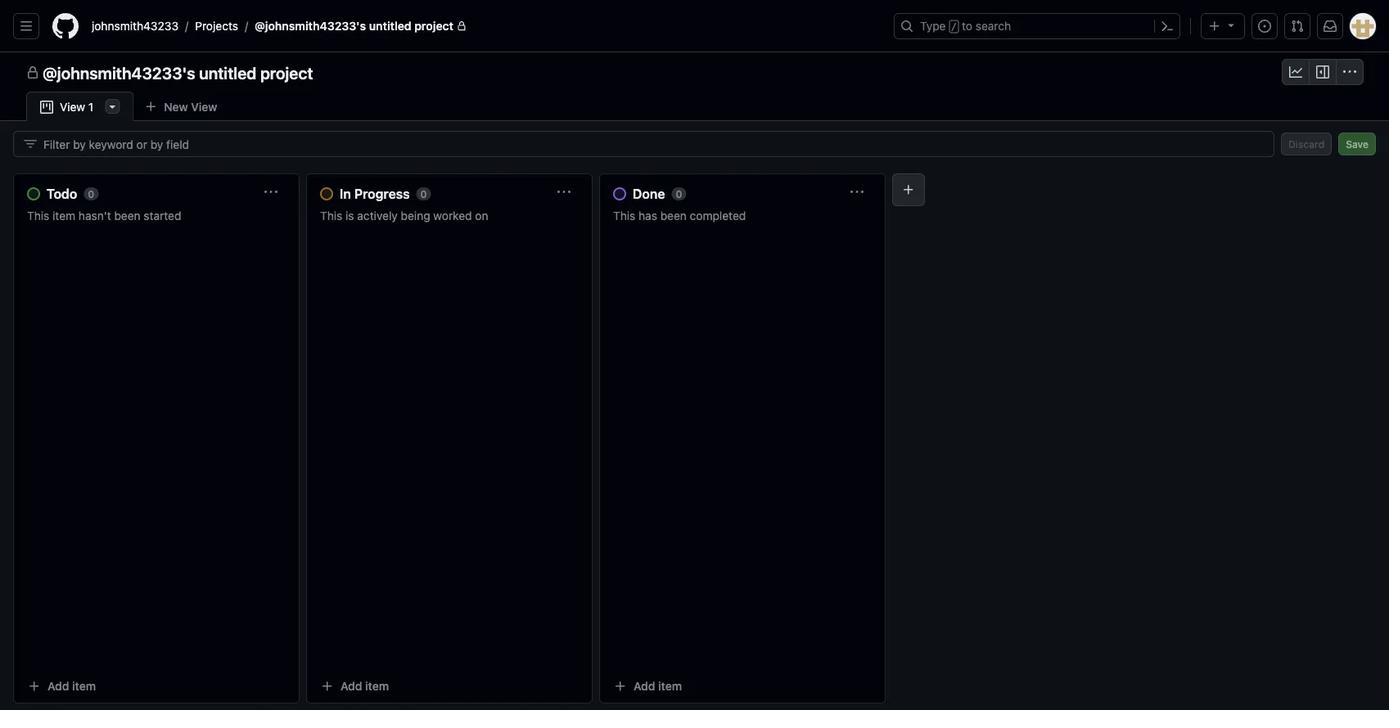 Task type: describe. For each thing, give the bounding box(es) containing it.
actively
[[357, 209, 398, 222]]

notifications image
[[1324, 20, 1337, 33]]

new view button
[[134, 94, 228, 120]]

todo column menu image
[[264, 186, 278, 199]]

view 1 link
[[26, 92, 134, 122]]

0 for in progress
[[420, 188, 427, 200]]

this for in progress
[[320, 209, 342, 222]]

project inside list
[[414, 19, 454, 33]]

save
[[1346, 138, 1369, 150]]

type / to search
[[920, 19, 1011, 33]]

@johnsmith43233's untitled project link
[[248, 13, 473, 39]]

to
[[962, 19, 973, 33]]

this for todo
[[27, 209, 49, 222]]

list containing johnsmith43233 / projects /
[[85, 13, 884, 39]]

sc 9kayk9 0 image down the git pull request icon
[[1289, 65, 1303, 79]]

type
[[920, 19, 946, 33]]

tab panel containing todo
[[0, 121, 1389, 711]]

on
[[475, 209, 488, 222]]

Filter by keyword or by field field
[[43, 132, 1261, 156]]

2 view from the left
[[60, 100, 85, 114]]

untitled inside project navigation
[[199, 63, 257, 82]]

save button
[[1339, 133, 1376, 156]]

johnsmith43233
[[92, 19, 179, 33]]

being
[[401, 209, 430, 222]]

@johnsmith43233's untitled project inside project navigation
[[43, 63, 313, 82]]

1 horizontal spatial /
[[245, 19, 248, 33]]

search
[[976, 19, 1011, 33]]

1 been from the left
[[114, 209, 141, 222]]

homepage image
[[52, 13, 79, 39]]

add a new column to the board image
[[902, 183, 915, 196]]

view 1
[[60, 100, 94, 114]]

sc 9kayk9 0 image up view 1 link
[[26, 66, 39, 79]]

issue opened image
[[1258, 20, 1271, 33]]

lock image
[[457, 21, 467, 31]]

todo
[[47, 186, 77, 202]]

in progress
[[340, 186, 410, 202]]

@johnsmith43233's untitled project inside list
[[255, 19, 454, 33]]

0 for todo
[[88, 188, 94, 200]]

git pull request image
[[1291, 20, 1304, 33]]

untitled inside list
[[369, 19, 412, 33]]

this for done
[[613, 209, 636, 222]]

has
[[639, 209, 657, 222]]

/ for johnsmith43233
[[185, 19, 188, 33]]

item
[[52, 209, 75, 222]]

new view
[[164, 100, 217, 113]]

hasn't
[[79, 209, 111, 222]]

view inside popup button
[[191, 100, 217, 113]]



Task type: vqa. For each thing, say whether or not it's contained in the screenshot.


Task type: locate. For each thing, give the bounding box(es) containing it.
0 horizontal spatial untitled
[[199, 63, 257, 82]]

2 horizontal spatial /
[[951, 21, 957, 33]]

this left is
[[320, 209, 342, 222]]

/ right projects
[[245, 19, 248, 33]]

1 vertical spatial sc 9kayk9 0 image
[[24, 138, 37, 151]]

this left 'has'
[[613, 209, 636, 222]]

1 horizontal spatial view
[[191, 100, 217, 113]]

1 horizontal spatial been
[[660, 209, 687, 222]]

0
[[88, 188, 94, 200], [420, 188, 427, 200], [676, 188, 682, 200]]

sc 9kayk9 0 image down view 1 link
[[24, 138, 37, 151]]

new
[[164, 100, 188, 113]]

@johnsmith43233's
[[255, 19, 366, 33], [43, 63, 195, 82]]

1 view from the left
[[191, 100, 217, 113]]

been right "hasn't"
[[114, 209, 141, 222]]

view left 1
[[60, 100, 85, 114]]

1 horizontal spatial project
[[414, 19, 454, 33]]

0 for done
[[676, 188, 682, 200]]

this item hasn't been started
[[27, 209, 181, 222]]

sc 9kayk9 0 image inside project navigation
[[1317, 65, 1330, 79]]

sc 9kayk9 0 image down notifications image
[[1317, 65, 1330, 79]]

done column menu image
[[851, 186, 864, 199]]

0 vertical spatial project
[[414, 19, 454, 33]]

0 up "hasn't"
[[88, 188, 94, 200]]

0 up being
[[420, 188, 427, 200]]

discard
[[1289, 138, 1325, 150]]

2 this from the left
[[320, 209, 342, 222]]

3 0 from the left
[[676, 188, 682, 200]]

3 this from the left
[[613, 209, 636, 222]]

0 horizontal spatial this
[[27, 209, 49, 222]]

sc 9kayk9 0 image inside view 1 link
[[40, 101, 53, 114]]

projects
[[195, 19, 238, 33]]

list
[[85, 13, 884, 39]]

in
[[340, 186, 351, 202]]

1 this from the left
[[27, 209, 49, 222]]

1
[[88, 100, 94, 114]]

been right 'has'
[[660, 209, 687, 222]]

view right new on the top left
[[191, 100, 217, 113]]

plus image
[[1208, 20, 1222, 33]]

view
[[191, 100, 217, 113], [60, 100, 85, 114]]

0 vertical spatial sc 9kayk9 0 image
[[1317, 65, 1330, 79]]

projects link
[[188, 13, 245, 39]]

view options for view 1 image
[[106, 100, 119, 113]]

completed
[[690, 209, 746, 222]]

sc 9kayk9 0 image left the view 1
[[40, 101, 53, 114]]

1 horizontal spatial untitled
[[369, 19, 412, 33]]

project navigation
[[0, 52, 1389, 92]]

command palette image
[[1161, 20, 1174, 33]]

2 been from the left
[[660, 209, 687, 222]]

/
[[185, 19, 188, 33], [245, 19, 248, 33], [951, 21, 957, 33]]

johnsmith43233 / projects /
[[92, 19, 248, 33]]

1 vertical spatial @johnsmith43233's untitled project
[[43, 63, 313, 82]]

0 horizontal spatial @johnsmith43233's
[[43, 63, 195, 82]]

@johnsmith43233's untitled project
[[255, 19, 454, 33], [43, 63, 313, 82]]

this has been completed
[[613, 209, 746, 222]]

1 0 from the left
[[88, 188, 94, 200]]

project
[[414, 19, 454, 33], [260, 63, 313, 82]]

sc 9kayk9 0 image up save
[[1344, 65, 1357, 79]]

view filters region
[[13, 131, 1376, 157]]

0 horizontal spatial /
[[185, 19, 188, 33]]

this left item
[[27, 209, 49, 222]]

sc 9kayk9 0 image
[[1317, 65, 1330, 79], [24, 138, 37, 151]]

1 vertical spatial untitled
[[199, 63, 257, 82]]

0 vertical spatial untitled
[[369, 19, 412, 33]]

2 0 from the left
[[420, 188, 427, 200]]

discard button
[[1281, 133, 1332, 156]]

0 horizontal spatial view
[[60, 100, 85, 114]]

0 horizontal spatial sc 9kayk9 0 image
[[24, 138, 37, 151]]

0 horizontal spatial been
[[114, 209, 141, 222]]

@johnsmith43233's inside project navigation
[[43, 63, 195, 82]]

0 vertical spatial @johnsmith43233's
[[255, 19, 366, 33]]

1 vertical spatial project
[[260, 63, 313, 82]]

johnsmith43233 link
[[85, 13, 185, 39]]

@johnsmith43233's inside list
[[255, 19, 366, 33]]

1 horizontal spatial @johnsmith43233's
[[255, 19, 366, 33]]

0 up this has been completed
[[676, 188, 682, 200]]

tab list containing new view
[[26, 92, 254, 122]]

tab panel
[[0, 121, 1389, 711]]

1 horizontal spatial 0
[[420, 188, 427, 200]]

/ inside type / to search
[[951, 21, 957, 33]]

sc 9kayk9 0 image inside view filters region
[[24, 138, 37, 151]]

0 vertical spatial @johnsmith43233's untitled project
[[255, 19, 454, 33]]

is
[[346, 209, 354, 222]]

triangle down image
[[1225, 18, 1238, 32]]

this
[[27, 209, 49, 222], [320, 209, 342, 222], [613, 209, 636, 222]]

/ left the "to"
[[951, 21, 957, 33]]

1 horizontal spatial sc 9kayk9 0 image
[[1317, 65, 1330, 79]]

project inside navigation
[[260, 63, 313, 82]]

1 horizontal spatial this
[[320, 209, 342, 222]]

untitled
[[369, 19, 412, 33], [199, 63, 257, 82]]

done
[[633, 186, 665, 202]]

untitled left "lock" image
[[369, 19, 412, 33]]

worked
[[433, 209, 472, 222]]

2 horizontal spatial this
[[613, 209, 636, 222]]

been
[[114, 209, 141, 222], [660, 209, 687, 222]]

started
[[144, 209, 181, 222]]

0 horizontal spatial 0
[[88, 188, 94, 200]]

this is actively being worked on
[[320, 209, 488, 222]]

progress
[[354, 186, 410, 202]]

tab list
[[26, 92, 254, 122]]

untitled down projects link
[[199, 63, 257, 82]]

sc 9kayk9 0 image
[[1289, 65, 1303, 79], [1344, 65, 1357, 79], [26, 66, 39, 79], [40, 101, 53, 114]]

/ for type
[[951, 21, 957, 33]]

in progress column menu image
[[558, 186, 571, 199]]

2 horizontal spatial 0
[[676, 188, 682, 200]]

1 vertical spatial @johnsmith43233's
[[43, 63, 195, 82]]

/ left projects
[[185, 19, 188, 33]]

0 horizontal spatial project
[[260, 63, 313, 82]]



